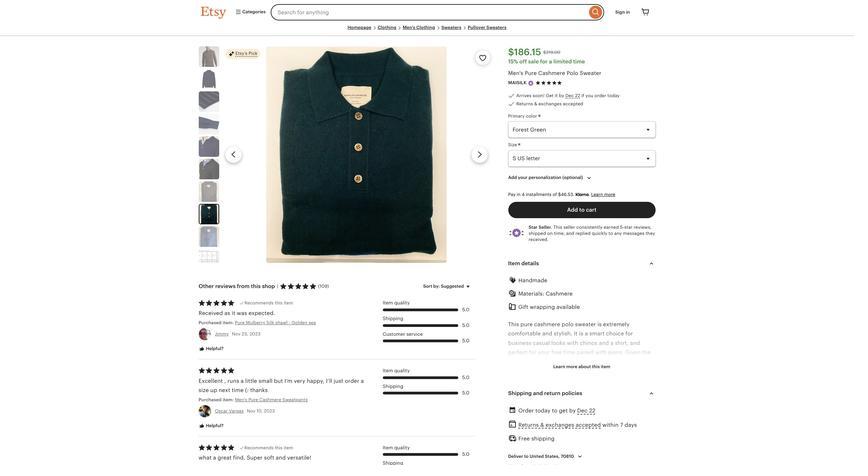 Task type: vqa. For each thing, say whether or not it's contained in the screenshot.
the Trading Card Games
no



Task type: describe. For each thing, give the bounding box(es) containing it.
other reviews from this shop |
[[199, 283, 278, 289]]

0 vertical spatial learn
[[591, 192, 603, 197]]

star
[[624, 225, 633, 230]]

|
[[277, 284, 278, 289]]

perfect
[[508, 349, 528, 355]]

consistently
[[576, 225, 603, 230]]

deliver to united states, 70810 button
[[503, 449, 589, 464]]

and up at
[[546, 424, 556, 429]]

made inside "• classic style and well made in every details. ribbed neck, rib trim at cuffs and waistband."
[[570, 424, 585, 429]]

shipped
[[529, 231, 546, 236]]

sort by: suggested
[[423, 284, 464, 289]]

pick
[[249, 51, 258, 56]]

excellent , runs a little small but i'm very happy, i'll just order a size up next time (: thanks
[[199, 378, 364, 393]]

thanks
[[250, 387, 268, 393]]

stylish.
[[554, 331, 572, 337]]

this inside • fully fashioned for a better fit, wearing this soft, warm and luxury sweater, people enjoy comfort an
[[620, 451, 630, 457]]

soft
[[264, 455, 274, 461]]

0 vertical spatial more
[[604, 192, 615, 197]]

cashmere inside • made of 100% pure mongolian cashmere, sustainable cashmere made from the highest quality grade a fibers, knitted with finest 2-ply yarn.
[[508, 405, 534, 411]]

golden
[[292, 320, 307, 325]]

this pure cashmere polo sweater is extremely comfortable and stylish. it is a smart choice for business casual looks with chinos and a shirt, and perfect for your free time paired with jeans. given the insulating property of cashmere, you can wear it from autumn to spring.
[[508, 322, 651, 374]]

free
[[551, 349, 562, 355]]

pure down was
[[235, 320, 245, 325]]

received as it was expected.
[[199, 310, 275, 316]]

purchased for excellent , runs a little small but i'm very happy, i'll just order a size up next time (: thanks
[[199, 397, 222, 402]]

a up chinos
[[585, 331, 588, 337]]

order inside excellent , runs a little small but i'm very happy, i'll just order a size up next time (: thanks
[[345, 378, 359, 384]]

item details button
[[502, 255, 662, 272]]

what
[[199, 455, 212, 461]]

add your personalization (optional) button
[[503, 171, 598, 185]]

men's for men's clothing
[[403, 25, 415, 30]]

a right "just"
[[361, 378, 364, 384]]

small
[[259, 378, 273, 384]]

a down $219.00 at the top right of page
[[549, 59, 552, 65]]

2 vertical spatial cashmere
[[259, 397, 281, 402]]

personalization
[[529, 175, 561, 180]]

recommends this item for expected.
[[245, 301, 293, 306]]

add for add your personalization (optional)
[[508, 175, 517, 180]]

learn more about this item button
[[548, 361, 616, 373]]

casual
[[533, 340, 550, 346]]

arrives soon! get it by dec 22 if you order today
[[516, 93, 620, 98]]

polo for pure
[[553, 386, 565, 392]]

time inside excellent , runs a little small but i'm very happy, i'll just order a size up next time (: thanks
[[232, 387, 244, 393]]

the inside • made of 100% pure mongolian cashmere, sustainable cashmere made from the highest quality grade a fibers, knitted with finest 2-ply yarn.
[[566, 405, 575, 411]]

about
[[579, 364, 591, 369]]

warm
[[508, 461, 523, 465]]

• made of 100% pure mongolian cashmere, sustainable cashmere made from the highest quality grade a fibers, knitted with finest 2-ply yarn.
[[508, 396, 653, 420]]

this up what a great find. super soft and versatile!
[[275, 445, 283, 450]]

given
[[625, 349, 641, 355]]

shipping for received as it was expected.
[[383, 316, 403, 321]]

limited
[[553, 59, 572, 65]]

Search for anything text field
[[271, 4, 587, 20]]

0 vertical spatial you
[[586, 93, 593, 98]]

1 vertical spatial for
[[626, 331, 633, 337]]

more inside dropdown button
[[566, 364, 578, 369]]

jimmy nov 23, 2023
[[215, 332, 261, 337]]

returns & exchanges accepted within 7 days
[[518, 422, 637, 428]]

banner containing categories
[[188, 0, 666, 25]]

sign in
[[615, 10, 630, 15]]

4
[[522, 192, 525, 197]]

accepted for returns & exchanges accepted
[[563, 101, 583, 106]]

recommends this item for super
[[245, 445, 293, 450]]

and up casual
[[542, 331, 552, 337]]

star seller.
[[529, 225, 552, 230]]

item: for ,
[[223, 397, 234, 402]]

from inside this pure cashmere polo sweater is extremely comfortable and stylish. it is a smart choice for business casual looks with chinos and a shirt, and perfect for your free time paired with jeans. given the insulating property of cashmere, you can wear it from autumn to spring.
[[638, 359, 651, 364]]

returns & exchanges accepted button
[[518, 420, 601, 430]]

1 horizontal spatial 22
[[589, 408, 595, 414]]

the inside this pure cashmere polo sweater is extremely comfortable and stylish. it is a smart choice for business casual looks with chinos and a shirt, and perfect for your free time paired with jeans. given the insulating property of cashmere, you can wear it from autumn to spring.
[[642, 349, 651, 355]]

a inside • fully fashioned for a better fit, wearing this soft, warm and luxury sweater, people enjoy comfort an
[[564, 451, 568, 457]]

$46.53.
[[558, 192, 574, 197]]

shipping and return policies
[[508, 391, 582, 396]]

waistband.
[[578, 433, 607, 439]]

to inside this pure cashmere polo sweater is extremely comfortable and stylish. it is a smart choice for business casual looks with chinos and a shirt, and perfect for your free time paired with jeans. given the insulating property of cashmere, you can wear it from autumn to spring.
[[531, 368, 536, 374]]

wear
[[619, 359, 632, 364]]

customer service
[[383, 331, 423, 337]]

from inside • made of 100% pure mongolian cashmere, sustainable cashmere made from the highest quality grade a fibers, knitted with finest 2-ply yarn.
[[552, 405, 565, 411]]

looks
[[551, 340, 565, 346]]

6 5.0 from the top
[[462, 452, 469, 457]]

0 vertical spatial 22
[[575, 93, 580, 98]]

gift
[[518, 304, 528, 310]]

helpful? button for received as it was expected.
[[194, 343, 229, 355]]

1 horizontal spatial today
[[608, 93, 620, 98]]

2 sweaters from the left
[[487, 25, 507, 30]]

it for soon! get
[[555, 93, 558, 98]]

purchased for received as it was expected.
[[199, 320, 222, 325]]

neck,
[[508, 433, 523, 439]]

pullover sweaters link
[[468, 25, 507, 30]]

sweater for this pure cashmere polo sweater is extremely comfortable and stylish. it is a smart choice for business casual looks with chinos and a shirt, and perfect for your free time paired with jeans. given the insulating property of cashmere, you can wear it from autumn to spring.
[[575, 322, 596, 327]]

men's pure cashmere polo sweater image 2 image
[[199, 69, 219, 89]]

men's pure cashmere polo sweater blue calcite image
[[199, 226, 219, 247]]

sweater for • pure cashmere polo sweater
[[566, 386, 587, 392]]

to left the get
[[552, 408, 558, 414]]

trim
[[533, 433, 544, 439]]

pure down thanks
[[249, 397, 258, 402]]

1 horizontal spatial is
[[598, 322, 602, 327]]

2 vertical spatial men's
[[235, 397, 247, 402]]

men's pure cashmere polo sweater image 10 image
[[199, 249, 219, 269]]

suggested
[[441, 284, 464, 289]]

and down "returns & exchanges accepted within 7 days"
[[567, 433, 577, 439]]

returns & exchanges accepted
[[516, 101, 583, 106]]

• fully fashioned for a better fit, wearing this soft, warm and luxury sweater, people enjoy comfort an
[[508, 451, 646, 465]]

highest
[[576, 405, 596, 411]]

4 5.0 from the top
[[462, 375, 469, 380]]

1 horizontal spatial men's pure cashmere polo sweater forest green image
[[266, 46, 447, 263]]

add for add to cart
[[567, 207, 578, 213]]

for
[[554, 451, 563, 457]]

shipping inside dropdown button
[[508, 391, 532, 396]]

etsy's pick button
[[225, 48, 260, 59]]

quality for received as it was expected.
[[394, 300, 410, 306]]

quality for what a great find. super soft and versatile!
[[394, 445, 410, 450]]

2-
[[576, 414, 581, 420]]

versatile!
[[287, 455, 311, 461]]

details
[[521, 260, 539, 266]]

soon! get
[[533, 93, 554, 98]]

to inside the this seller consistently earned 5-star reviews, shipped on time, and replied quickly to any messages they received.
[[609, 231, 613, 236]]

comfortable
[[508, 331, 541, 337]]

and right soft at the left bottom of page
[[276, 455, 286, 461]]

0 vertical spatial cashmere
[[538, 70, 565, 76]]

2 5.0 from the top
[[462, 322, 469, 328]]

and up given
[[630, 340, 640, 346]]

your inside dropdown button
[[518, 175, 528, 180]]

1 horizontal spatial nov
[[247, 408, 255, 414]]

0 vertical spatial order
[[595, 93, 606, 98]]

this left shop
[[251, 283, 261, 289]]

order today to get by dec 22
[[518, 408, 595, 414]]

etsy's
[[235, 51, 247, 56]]

1 clothing from the left
[[378, 25, 396, 30]]

primary
[[508, 114, 525, 119]]

happy,
[[307, 378, 325, 384]]

pullover
[[468, 25, 485, 30]]

1 horizontal spatial 2023
[[264, 408, 275, 414]]

item: for as
[[223, 320, 234, 325]]

star_seller image
[[528, 80, 534, 86]]

0 vertical spatial 2023
[[250, 332, 261, 337]]

mulberry
[[246, 320, 265, 325]]

exchanges for returns & exchanges accepted within 7 days
[[546, 422, 574, 428]]

men's clothing link
[[403, 25, 435, 30]]

polo for pure
[[562, 322, 574, 327]]

this for seller
[[554, 225, 562, 230]]

0 vertical spatial nov
[[232, 332, 241, 337]]

pure inside this pure cashmere polo sweater is extremely comfortable and stylish. it is a smart choice for business casual looks with chinos and a shirt, and perfect for your free time paired with jeans. given the insulating property of cashmere, you can wear it from autumn to spring.
[[521, 322, 533, 327]]

men's pure cashmere polo sweater image 4 image
[[199, 114, 219, 134]]

a inside • made of 100% pure mongolian cashmere, sustainable cashmere made from the highest quality grade a fibers, knitted with finest 2-ply yarn.
[[634, 405, 638, 411]]

i'll
[[326, 378, 332, 384]]

you inside this pure cashmere polo sweater is extremely comfortable and stylish. it is a smart choice for business casual looks with chinos and a shirt, and perfect for your free time paired with jeans. given the insulating property of cashmere, you can wear it from autumn to spring.
[[596, 359, 606, 364]]

1 vertical spatial dec
[[577, 408, 588, 414]]

pure up star_seller icon
[[525, 70, 537, 76]]

soft,
[[631, 451, 643, 457]]

jeans.
[[608, 349, 624, 355]]

0 vertical spatial dec
[[565, 93, 574, 98]]

and inside the this seller consistently earned 5-star reviews, shipped on time, and replied quickly to any messages they received.
[[566, 231, 574, 236]]

received.
[[529, 237, 549, 242]]

men's pure cashmere polo sweater
[[508, 70, 601, 76]]

in inside "• classic style and well made in every details. ribbed neck, rib trim at cuffs and waistband."
[[586, 424, 591, 429]]

1 sweaters from the left
[[441, 25, 461, 30]]

1 horizontal spatial by
[[569, 408, 576, 414]]

of inside this pure cashmere polo sweater is extremely comfortable and stylish. it is a smart choice for business casual looks with chinos and a shirt, and perfect for your free time paired with jeans. given the insulating property of cashmere, you can wear it from autumn to spring.
[[560, 359, 566, 364]]

mongolian
[[564, 396, 592, 402]]

helpful? for excellent , runs a little small but i'm very happy, i'll just order a size up next time (: thanks
[[205, 423, 224, 428]]

replied
[[576, 231, 591, 236]]

people
[[578, 461, 596, 465]]

a down choice
[[610, 340, 614, 346]]

$186.15 $219.00
[[508, 47, 560, 57]]

choice
[[606, 331, 624, 337]]

in for pay
[[517, 192, 521, 197]]

wearing
[[597, 451, 618, 457]]

shawl
[[275, 320, 288, 325]]

categories button
[[230, 6, 269, 18]]

returns for returns & exchanges accepted
[[516, 101, 533, 106]]

categories
[[241, 9, 266, 14]]

2 horizontal spatial with
[[595, 349, 607, 355]]

to inside dropdown button
[[524, 454, 529, 459]]

find.
[[233, 455, 245, 461]]

recommends for expected.
[[245, 301, 274, 306]]

helpful? button for excellent , runs a little small but i'm very happy, i'll just order a size up next time (: thanks
[[194, 420, 229, 432]]

$186.15
[[508, 47, 541, 57]]

1 vertical spatial is
[[579, 331, 583, 337]]

2 clothing from the left
[[416, 25, 435, 30]]

3 5.0 from the top
[[462, 338, 469, 343]]



Task type: locate. For each thing, give the bounding box(es) containing it.
15%
[[508, 59, 518, 65]]

1 vertical spatial of
[[560, 359, 566, 364]]

1 vertical spatial returns
[[518, 422, 539, 428]]

from right reviews in the left of the page
[[237, 283, 250, 289]]

with down it
[[567, 340, 578, 346]]

1 recommends from the top
[[245, 301, 274, 306]]

1 item quality from the top
[[383, 300, 410, 306]]

this up comfortable
[[508, 322, 519, 327]]

homepage
[[348, 25, 371, 30]]

1 horizontal spatial &
[[540, 422, 544, 428]]

0 vertical spatial accepted
[[563, 101, 583, 106]]

as
[[224, 310, 230, 316]]

earned
[[604, 225, 619, 230]]

autumn
[[508, 368, 529, 374]]

0 horizontal spatial a
[[564, 451, 568, 457]]

clothing right homepage
[[378, 25, 396, 30]]

1 vertical spatial helpful?
[[205, 423, 224, 428]]

1 vertical spatial 2023
[[264, 408, 275, 414]]

clothing link
[[378, 25, 396, 30]]

1 vertical spatial cashmere
[[546, 291, 573, 297]]

0 vertical spatial returns
[[516, 101, 533, 106]]

0 horizontal spatial more
[[566, 364, 578, 369]]

sale
[[528, 59, 539, 65]]

recommends this item up the expected.
[[245, 301, 293, 306]]

messages
[[623, 231, 645, 236]]

this for pure
[[508, 322, 519, 327]]

0 vertical spatial time
[[573, 59, 585, 65]]

1 vertical spatial recommends
[[245, 445, 274, 450]]

1 horizontal spatial with
[[567, 340, 578, 346]]

1 horizontal spatial learn
[[591, 192, 603, 197]]

pure up order today to get by dec 22
[[551, 396, 563, 402]]

your up 4
[[518, 175, 528, 180]]

item inside the 'item details' dropdown button
[[508, 260, 520, 266]]

materials:
[[518, 291, 544, 297]]

0 vertical spatial with
[[567, 340, 578, 346]]

sweaters left pullover
[[441, 25, 461, 30]]

exchanges down soon! get in the right top of the page
[[539, 101, 562, 106]]

for down casual
[[529, 349, 537, 355]]

0 vertical spatial recommends this item
[[245, 301, 293, 306]]

0 vertical spatial helpful? button
[[194, 343, 229, 355]]

super
[[247, 455, 263, 461]]

1 vertical spatial men's
[[508, 70, 523, 76]]

this down |
[[275, 301, 283, 306]]

2023 right 10,
[[264, 408, 275, 414]]

ribbed
[[629, 424, 648, 429]]

None search field
[[271, 4, 604, 20]]

nov left 23,
[[232, 332, 241, 337]]

by up finest
[[569, 408, 576, 414]]

1 purchased from the top
[[199, 320, 222, 325]]

this inside the this seller consistently earned 5-star reviews, shipped on time, and replied quickly to any messages they received.
[[554, 225, 562, 230]]

0 vertical spatial the
[[642, 349, 651, 355]]

of left '100%'
[[528, 396, 533, 402]]

0 horizontal spatial the
[[566, 405, 575, 411]]

more
[[604, 192, 615, 197], [566, 364, 578, 369]]

your inside this pure cashmere polo sweater is extremely comfortable and stylish. it is a smart choice for business casual looks with chinos and a shirt, and perfect for your free time paired with jeans. given the insulating property of cashmere, you can wear it from autumn to spring.
[[538, 349, 550, 355]]

sort by: suggested button
[[418, 279, 477, 294]]

in for sign
[[626, 10, 630, 15]]

for
[[540, 59, 548, 65], [626, 331, 633, 337], [529, 349, 537, 355]]

0 horizontal spatial men's pure cashmere polo sweater forest green image
[[199, 205, 218, 224]]

& down knitted
[[540, 422, 544, 428]]

0 vertical spatial purchased
[[199, 320, 222, 325]]

with left the jeans.
[[595, 349, 607, 355]]

well
[[558, 424, 568, 429]]

men's pure cashmere polo sweater image 3 image
[[199, 91, 219, 112]]

1 vertical spatial by
[[569, 408, 576, 414]]

0 vertical spatial cashmere,
[[567, 359, 595, 364]]

this right about
[[592, 364, 600, 369]]

2 helpful? button from the top
[[194, 420, 229, 432]]

recommends up the expected.
[[245, 301, 274, 306]]

shipping for excellent , runs a little small but i'm very happy, i'll just order a size up next time (: thanks
[[383, 383, 403, 389]]

and down 'smart'
[[599, 340, 609, 346]]

helpful? down jimmy
[[205, 346, 224, 351]]

cashmere, inside this pure cashmere polo sweater is extremely comfortable and stylish. it is a smart choice for business casual looks with chinos and a shirt, and perfect for your free time paired with jeans. given the insulating property of cashmere, you can wear it from autumn to spring.
[[567, 359, 595, 364]]

1 horizontal spatial in
[[586, 424, 591, 429]]

pullover sweaters
[[468, 25, 507, 30]]

0 vertical spatial it
[[555, 93, 558, 98]]

time left (:
[[232, 387, 244, 393]]

2 vertical spatial of
[[528, 396, 533, 402]]

0 horizontal spatial by
[[559, 93, 564, 98]]

2 vertical spatial from
[[552, 405, 565, 411]]

3 • from the top
[[508, 424, 510, 429]]

by up 'returns & exchanges accepted'
[[559, 93, 564, 98]]

service
[[407, 331, 423, 337]]

1 vertical spatial today
[[536, 408, 551, 414]]

of down free
[[560, 359, 566, 364]]

pure
[[525, 70, 537, 76], [235, 320, 245, 325], [512, 386, 524, 392], [249, 397, 258, 402]]

1 horizontal spatial men's
[[403, 25, 415, 30]]

& for returns & exchanges accepted within 7 days
[[540, 422, 544, 428]]

15% off sale for a limited time
[[508, 59, 585, 65]]

• for • classic style and well made in every details. ribbed neck, rib trim at cuffs and waistband.
[[508, 424, 510, 429]]

1 vertical spatial with
[[595, 349, 607, 355]]

oscar vargas nov 10, 2023
[[215, 408, 275, 414]]

excellent
[[199, 378, 223, 384]]

2 • from the top
[[508, 396, 510, 402]]

off
[[520, 59, 527, 65]]

item for received as it was expected.
[[383, 300, 393, 306]]

1 vertical spatial shipping
[[383, 383, 403, 389]]

0 vertical spatial item:
[[223, 320, 234, 325]]

in left 4
[[517, 192, 521, 197]]

in right sign
[[626, 10, 630, 15]]

1 horizontal spatial sweaters
[[487, 25, 507, 30]]

men's down (:
[[235, 397, 247, 402]]

1 vertical spatial polo
[[553, 386, 565, 392]]

0 vertical spatial a
[[634, 405, 638, 411]]

pure up made
[[512, 386, 524, 392]]

1 vertical spatial your
[[538, 349, 550, 355]]

recommends this item
[[245, 301, 293, 306], [245, 445, 293, 450]]

customer
[[383, 331, 405, 337]]

5 5.0 from the top
[[462, 390, 469, 396]]

seller.
[[539, 225, 552, 230]]

a down sustainable
[[634, 405, 638, 411]]

1 vertical spatial you
[[596, 359, 606, 364]]

2 vertical spatial time
[[232, 387, 244, 393]]

23,
[[242, 332, 248, 337]]

men's pure cashmere polo sweater brown image
[[199, 46, 219, 67]]

sweatpants
[[283, 397, 308, 402]]

is up 'smart'
[[598, 322, 602, 327]]

item: down next
[[223, 397, 234, 402]]

1 vertical spatial cashmere,
[[594, 396, 621, 402]]

item: down as at the left
[[223, 320, 234, 325]]

is right it
[[579, 331, 583, 337]]

with down order today to get by dec 22
[[547, 414, 558, 420]]

• left made
[[508, 396, 510, 402]]

was
[[237, 310, 247, 316]]

from
[[237, 283, 250, 289], [638, 359, 651, 364], [552, 405, 565, 411]]

polo inside this pure cashmere polo sweater is extremely comfortable and stylish. it is a smart choice for business casual looks with chinos and a shirt, and perfect for your free time paired with jeans. given the insulating property of cashmere, you can wear it from autumn to spring.
[[562, 322, 574, 327]]

recommends
[[245, 301, 274, 306], [245, 445, 274, 450]]

cashmere up '100%'
[[525, 386, 551, 392]]

2 vertical spatial in
[[586, 424, 591, 429]]

• inside "• classic style and well made in every details. ribbed neck, rib trim at cuffs and waistband."
[[508, 424, 510, 429]]

1 vertical spatial time
[[563, 349, 575, 355]]

pure up comfortable
[[521, 322, 533, 327]]

0 horizontal spatial this
[[508, 322, 519, 327]]

0 vertical spatial item quality
[[383, 300, 410, 306]]

deliver to united states, 70810
[[508, 454, 574, 459]]

united
[[530, 454, 544, 459]]

1 vertical spatial recommends this item
[[245, 445, 293, 450]]

time
[[573, 59, 585, 65], [563, 349, 575, 355], [232, 387, 244, 393]]

luxury
[[536, 461, 552, 465]]

in inside button
[[626, 10, 630, 15]]

1 vertical spatial &
[[540, 422, 544, 428]]

22 left if
[[575, 93, 580, 98]]

banner
[[188, 0, 666, 25]]

made inside • made of 100% pure mongolian cashmere, sustainable cashmere made from the highest quality grade a fibers, knitted with finest 2-ply yarn.
[[536, 405, 551, 411]]

0 vertical spatial exchanges
[[539, 101, 562, 106]]

a right "for"
[[564, 451, 568, 457]]

pay in 4 installments of $46.53. klarna . learn more
[[508, 192, 615, 197]]

1 horizontal spatial from
[[552, 405, 565, 411]]

0 horizontal spatial today
[[536, 408, 551, 414]]

to left spring.
[[531, 368, 536, 374]]

helpful? for received as it was expected.
[[205, 346, 224, 351]]

return
[[544, 391, 561, 396]]

0 horizontal spatial learn
[[553, 364, 565, 369]]

it up 'returns & exchanges accepted'
[[555, 93, 558, 98]]

add inside add your personalization (optional) dropdown button
[[508, 175, 517, 180]]

you left can
[[596, 359, 606, 364]]

expected.
[[249, 310, 275, 316]]

more left about
[[566, 364, 578, 369]]

from down given
[[638, 359, 651, 364]]

item quality for excellent , runs a little small but i'm very happy, i'll just order a size up next time (: thanks
[[383, 368, 410, 373]]

1 5.0 from the top
[[462, 307, 469, 312]]

and left return
[[533, 391, 543, 396]]

to
[[579, 207, 585, 213], [609, 231, 613, 236], [531, 368, 536, 374], [552, 408, 558, 414], [524, 454, 529, 459]]

fit,
[[587, 451, 596, 457]]

recommends this item up soft at the left bottom of page
[[245, 445, 293, 450]]

0 horizontal spatial is
[[579, 331, 583, 337]]

cuffs
[[552, 433, 565, 439]]

learn right .
[[591, 192, 603, 197]]

1 • from the top
[[508, 386, 510, 392]]

0 horizontal spatial sweaters
[[441, 25, 461, 30]]

what a great find. super soft and versatile!
[[199, 455, 311, 461]]

2 horizontal spatial for
[[626, 331, 633, 337]]

1 vertical spatial order
[[345, 378, 359, 384]]

dec 22 button
[[577, 406, 595, 416]]

cashmere down thanks
[[259, 397, 281, 402]]

1 vertical spatial more
[[566, 364, 578, 369]]

shipping and return policies button
[[502, 385, 662, 402]]

2 purchased from the top
[[199, 397, 222, 402]]

0 vertical spatial today
[[608, 93, 620, 98]]

men's pure cashmere polo sweater gray image
[[199, 181, 219, 202]]

for up shirt,
[[626, 331, 633, 337]]

0 vertical spatial made
[[536, 405, 551, 411]]

exchanges for returns & exchanges accepted
[[539, 101, 562, 106]]

item for what a great find. super soft and versatile!
[[383, 445, 393, 450]]

purchased down received
[[199, 320, 222, 325]]

you
[[586, 93, 593, 98], [596, 359, 606, 364]]

cashmere down made
[[508, 405, 534, 411]]

and inside • fully fashioned for a better fit, wearing this soft, warm and luxury sweater, people enjoy comfort an
[[524, 461, 534, 465]]

accepted for returns & exchanges accepted within 7 days
[[576, 422, 601, 428]]

• down autumn
[[508, 386, 510, 392]]

5.0
[[462, 307, 469, 312], [462, 322, 469, 328], [462, 338, 469, 343], [462, 375, 469, 380], [462, 390, 469, 396], [462, 452, 469, 457]]

this inside this pure cashmere polo sweater is extremely comfortable and stylish. it is a smart choice for business casual looks with chinos and a shirt, and perfect for your free time paired with jeans. given the insulating property of cashmere, you can wear it from autumn to spring.
[[508, 322, 519, 327]]

0 vertical spatial by
[[559, 93, 564, 98]]

sweater,
[[554, 461, 576, 465]]

sustainable
[[623, 396, 653, 402]]

1 horizontal spatial it
[[555, 93, 558, 98]]

to right fully
[[524, 454, 529, 459]]

add to cart
[[567, 207, 597, 213]]

1 vertical spatial exchanges
[[546, 422, 574, 428]]

to down earned
[[609, 231, 613, 236]]

0 vertical spatial sweater
[[575, 322, 596, 327]]

to left cart
[[579, 207, 585, 213]]

style
[[532, 424, 545, 429]]

1 horizontal spatial for
[[540, 59, 548, 65]]

this up time,
[[554, 225, 562, 230]]

item quality for what a great find. super soft and versatile!
[[383, 445, 410, 450]]

0 horizontal spatial pure
[[521, 322, 533, 327]]

cashmere, up grade
[[594, 396, 621, 402]]

a right runs
[[241, 378, 244, 384]]

1 vertical spatial it
[[232, 310, 235, 316]]

materials: cashmere
[[518, 291, 573, 297]]

sea
[[309, 320, 316, 325]]

2 recommends from the top
[[245, 445, 274, 450]]

cashmere, down paired
[[567, 359, 595, 364]]

1 helpful? button from the top
[[194, 343, 229, 355]]

just
[[334, 378, 343, 384]]

menu bar containing homepage
[[201, 25, 653, 36]]

0 horizontal spatial add
[[508, 175, 517, 180]]

add down $46.53.
[[567, 207, 578, 213]]

quality for excellent , runs a little small but i'm very happy, i'll just order a size up next time (: thanks
[[394, 368, 410, 373]]

men's pure cashmere polo sweater velvet black image
[[199, 159, 219, 179]]

maisilk
[[508, 80, 527, 85]]

policies
[[562, 391, 582, 396]]

2023 right 23,
[[250, 332, 261, 337]]

item up the versatile!
[[284, 445, 293, 450]]

cashmere up available in the right of the page
[[546, 291, 573, 297]]

cashmere down gift wrapping available
[[534, 322, 560, 327]]

silk
[[266, 320, 274, 325]]

and down seller
[[566, 231, 574, 236]]

item for excellent , runs a little small but i'm very happy, i'll just order a size up next time (: thanks
[[383, 368, 393, 373]]

cashmere inside this pure cashmere polo sweater is extremely comfortable and stylish. it is a smart choice for business casual looks with chinos and a shirt, and perfect for your free time paired with jeans. given the insulating property of cashmere, you can wear it from autumn to spring.
[[534, 322, 560, 327]]

1 helpful? from the top
[[205, 346, 224, 351]]

1 horizontal spatial the
[[642, 349, 651, 355]]

runs
[[228, 378, 239, 384]]

better
[[570, 451, 586, 457]]

0 vertical spatial for
[[540, 59, 548, 65]]

i'm
[[284, 378, 292, 384]]

spring.
[[538, 368, 557, 374]]

installments
[[526, 192, 552, 197]]

2 item quality from the top
[[383, 368, 410, 373]]

cashmere for pure
[[525, 386, 551, 392]]

0 vertical spatial this
[[554, 225, 562, 230]]

handmade
[[518, 277, 547, 283]]

menu bar
[[201, 25, 653, 36]]

2 recommends this item from the top
[[245, 445, 293, 450]]

received
[[199, 310, 223, 316]]

the up finest
[[566, 405, 575, 411]]

made
[[536, 405, 551, 411], [570, 424, 585, 429]]

• up neck,
[[508, 424, 510, 429]]

accepted down arrives soon! get it by dec 22 if you order today
[[563, 101, 583, 106]]

returns down knitted
[[518, 422, 539, 428]]

today up knitted
[[536, 408, 551, 414]]

accepted down ply
[[576, 422, 601, 428]]

men's pure cashmere polo sweater forest green image
[[266, 46, 447, 263], [199, 205, 218, 224]]

1 recommends this item from the top
[[245, 301, 293, 306]]

2 vertical spatial cashmere
[[508, 405, 534, 411]]

exchanges down finest
[[546, 422, 574, 428]]

item for received as it was expected.
[[284, 301, 293, 306]]

jimmy link
[[215, 332, 229, 337]]

days
[[625, 422, 637, 428]]

of inside • made of 100% pure mongolian cashmere, sustainable cashmere made from the highest quality grade a fibers, knitted with finest 2-ply yarn.
[[528, 396, 533, 402]]

this up comfort
[[620, 451, 630, 457]]

in down ply
[[586, 424, 591, 429]]

jimmy
[[215, 332, 229, 337]]

men's pure cashmere polo sweater charcoal blue image
[[199, 136, 219, 157]]

item quality for received as it was expected.
[[383, 300, 410, 306]]

returns for returns & exchanges accepted within 7 days
[[518, 422, 539, 428]]

very
[[294, 378, 305, 384]]

0 vertical spatial from
[[237, 283, 250, 289]]

add up pay
[[508, 175, 517, 180]]

2 horizontal spatial men's
[[508, 70, 523, 76]]

0 horizontal spatial it
[[232, 310, 235, 316]]

2 horizontal spatial it
[[633, 359, 637, 364]]

1 vertical spatial add
[[567, 207, 578, 213]]

0 vertical spatial add
[[508, 175, 517, 180]]

cashmere,
[[567, 359, 595, 364], [594, 396, 621, 402]]

sweater up it
[[575, 322, 596, 327]]

helpful? down oscar
[[205, 423, 224, 428]]

0 horizontal spatial for
[[529, 349, 537, 355]]

if
[[581, 93, 584, 98]]

2 vertical spatial item quality
[[383, 445, 410, 450]]

of
[[553, 192, 557, 197], [560, 359, 566, 364], [528, 396, 533, 402]]

more right .
[[604, 192, 615, 197]]

22 up yarn.
[[589, 408, 595, 414]]

3 item quality from the top
[[383, 445, 410, 450]]

pure inside • made of 100% pure mongolian cashmere, sustainable cashmere made from the highest quality grade a fibers, knitted with finest 2-ply yarn.
[[551, 396, 563, 402]]

4 • from the top
[[508, 451, 510, 457]]

homepage link
[[348, 25, 371, 30]]

1 vertical spatial purchased
[[199, 397, 222, 402]]

2 helpful? from the top
[[205, 423, 224, 428]]

quality inside • made of 100% pure mongolian cashmere, sustainable cashmere made from the highest quality grade a fibers, knitted with finest 2-ply yarn.
[[598, 405, 616, 411]]

and down united
[[524, 461, 534, 465]]

0 horizontal spatial nov
[[232, 332, 241, 337]]

1 horizontal spatial you
[[596, 359, 606, 364]]

item down the jeans.
[[601, 364, 610, 369]]

it
[[555, 93, 558, 98], [232, 310, 235, 316], [633, 359, 637, 364]]

cashmere for pure
[[534, 322, 560, 327]]

any
[[614, 231, 622, 236]]

1 vertical spatial nov
[[247, 408, 255, 414]]

0 horizontal spatial 2023
[[250, 332, 261, 337]]

extremely
[[603, 322, 630, 327]]

sweater inside this pure cashmere polo sweater is extremely comfortable and stylish. it is a smart choice for business casual looks with chinos and a shirt, and perfect for your free time paired with jeans. given the insulating property of cashmere, you can wear it from autumn to spring.
[[575, 322, 596, 327]]

1 vertical spatial the
[[566, 405, 575, 411]]

gift wrapping available
[[518, 304, 580, 310]]

fully
[[512, 451, 524, 457]]

• inside • fully fashioned for a better fit, wearing this soft, warm and luxury sweater, people enjoy comfort an
[[508, 451, 510, 457]]

by:
[[433, 284, 440, 289]]

with inside • made of 100% pure mongolian cashmere, sustainable cashmere made from the highest quality grade a fibers, knitted with finest 2-ply yarn.
[[547, 414, 558, 420]]

1 item: from the top
[[223, 320, 234, 325]]

your
[[518, 175, 528, 180], [538, 349, 550, 355]]

time up polo on the top of page
[[573, 59, 585, 65]]

• for • pure cashmere polo sweater
[[508, 386, 510, 392]]

learn inside dropdown button
[[553, 364, 565, 369]]

0 vertical spatial helpful?
[[205, 346, 224, 351]]

1 vertical spatial in
[[517, 192, 521, 197]]

0 vertical spatial of
[[553, 192, 557, 197]]

recommends for super
[[245, 445, 274, 450]]

• for • fully fashioned for a better fit, wearing this soft, warm and luxury sweater, people enjoy comfort an
[[508, 451, 510, 457]]

time inside this pure cashmere polo sweater is extremely comfortable and stylish. it is a smart choice for business casual looks with chinos and a shirt, and perfect for your free time paired with jeans. given the insulating property of cashmere, you can wear it from autumn to spring.
[[563, 349, 575, 355]]

it inside this pure cashmere polo sweater is extremely comfortable and stylish. it is a smart choice for business casual looks with chinos and a shirt, and perfect for your free time paired with jeans. given the insulating property of cashmere, you can wear it from autumn to spring.
[[633, 359, 637, 364]]

this seller consistently earned 5-star reviews, shipped on time, and replied quickly to any messages they received.
[[529, 225, 655, 242]]

0 horizontal spatial men's
[[235, 397, 247, 402]]

cashmere, inside • made of 100% pure mongolian cashmere, sustainable cashmere made from the highest quality grade a fibers, knitted with finest 2-ply yarn.
[[594, 396, 621, 402]]

learn down free
[[553, 364, 565, 369]]

0 horizontal spatial from
[[237, 283, 250, 289]]

2 item: from the top
[[223, 397, 234, 402]]

2 vertical spatial for
[[529, 349, 537, 355]]

1 vertical spatial sweater
[[566, 386, 587, 392]]

item inside dropdown button
[[601, 364, 610, 369]]

made down the 2-
[[570, 424, 585, 429]]

a right what
[[213, 455, 216, 461]]

item for what a great find. super soft and versatile!
[[284, 445, 293, 450]]

fashioned
[[526, 451, 553, 457]]

men's for men's pure cashmere polo sweater
[[508, 70, 523, 76]]

this inside dropdown button
[[592, 364, 600, 369]]

etsy's pick
[[235, 51, 258, 56]]

cashmere down 15% off sale for a limited time
[[538, 70, 565, 76]]

• inside • made of 100% pure mongolian cashmere, sustainable cashmere made from the highest quality grade a fibers, knitted with finest 2-ply yarn.
[[508, 396, 510, 402]]

0 vertical spatial in
[[626, 10, 630, 15]]

0 horizontal spatial dec
[[565, 93, 574, 98]]

time right free
[[563, 349, 575, 355]]

0 vertical spatial polo
[[562, 322, 574, 327]]

1 horizontal spatial clothing
[[416, 25, 435, 30]]

add inside add to cart button
[[567, 207, 578, 213]]

it for as
[[232, 310, 235, 316]]

0 vertical spatial shipping
[[383, 316, 403, 321]]

(optional)
[[562, 175, 583, 180]]

to inside button
[[579, 207, 585, 213]]

of left $46.53.
[[553, 192, 557, 197]]

• for • made of 100% pure mongolian cashmere, sustainable cashmere made from the highest quality grade a fibers, knitted with finest 2-ply yarn.
[[508, 396, 510, 402]]

& for returns & exchanges accepted
[[534, 101, 537, 106]]

and inside dropdown button
[[533, 391, 543, 396]]



